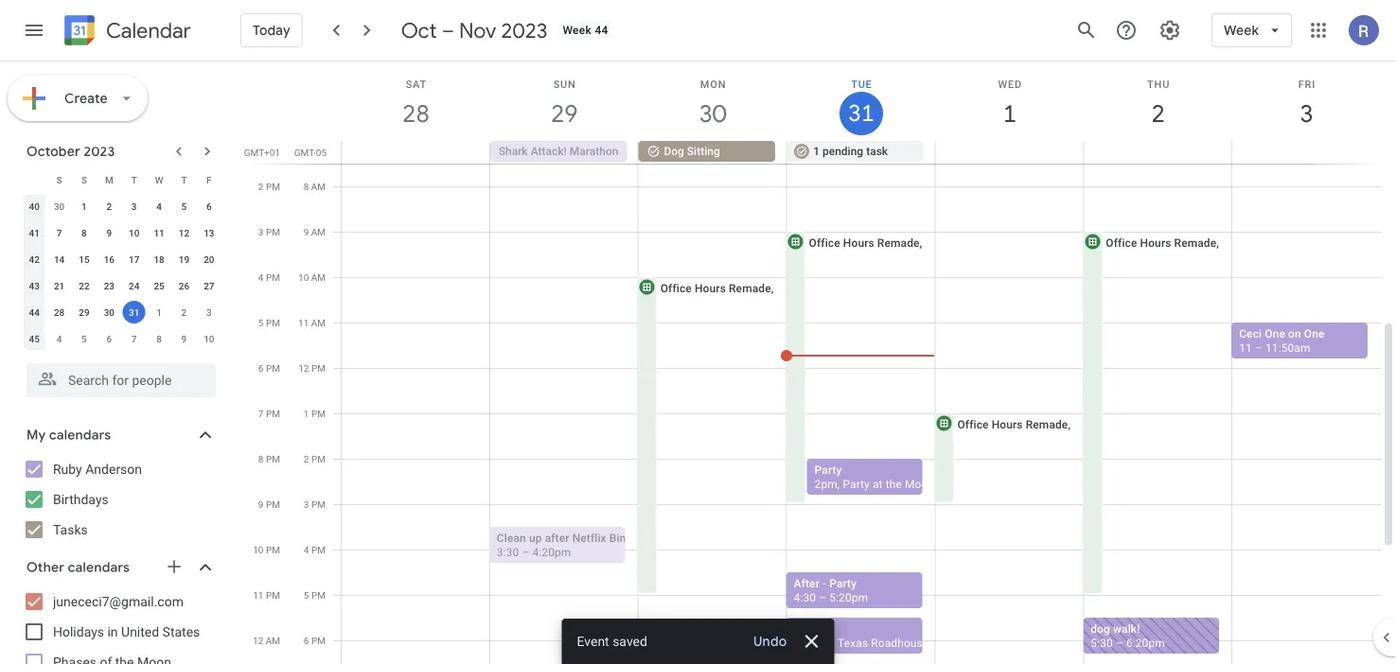 Task type: vqa. For each thing, say whether or not it's contained in the screenshot.


Task type: locate. For each thing, give the bounding box(es) containing it.
2 cell from the left
[[935, 141, 1084, 164]]

11 down ceci in the right of the page
[[1240, 341, 1253, 355]]

21
[[54, 280, 65, 292]]

12 right 11 element
[[179, 227, 190, 239]]

– down ceci in the right of the page
[[1256, 341, 1263, 355]]

0 horizontal spatial 5 pm
[[258, 317, 280, 329]]

1 vertical spatial 30
[[54, 201, 65, 212]]

,
[[920, 236, 923, 250], [1217, 236, 1220, 250], [771, 282, 774, 295], [1069, 418, 1071, 431], [838, 478, 840, 491], [833, 637, 835, 650]]

2 vertical spatial 7
[[258, 408, 264, 419]]

11 down 10 am
[[298, 317, 309, 329]]

1 vertical spatial 6 pm
[[304, 635, 326, 647]]

november 7 element
[[123, 328, 146, 350]]

am down 9 am
[[311, 272, 326, 283]]

44 inside row
[[29, 307, 40, 318]]

1 vertical spatial 3 pm
[[304, 499, 326, 510]]

2pm
[[815, 478, 838, 491]]

in
[[107, 625, 118, 640]]

2 pm down gmt+01
[[258, 181, 280, 192]]

0 horizontal spatial 29
[[79, 307, 90, 318]]

remade
[[878, 236, 920, 250], [1175, 236, 1217, 250], [729, 282, 771, 295], [1026, 418, 1069, 431]]

18
[[154, 254, 165, 265]]

0 horizontal spatial 2 pm
[[258, 181, 280, 192]]

november 1 element
[[148, 301, 171, 324]]

12 for 12
[[179, 227, 190, 239]]

s
[[56, 174, 62, 186], [81, 174, 87, 186]]

2 pm right 8 pm
[[304, 454, 326, 465]]

28 element
[[48, 301, 71, 324]]

0 horizontal spatial 28
[[54, 307, 65, 318]]

7 up 8 pm
[[258, 408, 264, 419]]

1 for 1 pending task
[[814, 145, 820, 158]]

2 horizontal spatial cell
[[1232, 141, 1381, 164]]

2 down the 'thu'
[[1151, 98, 1164, 129]]

5 pm right 11 pm at the bottom of page
[[304, 590, 326, 601]]

sitting
[[687, 145, 720, 158]]

1 horizontal spatial week
[[1224, 22, 1259, 39]]

0 vertical spatial 44
[[595, 24, 609, 37]]

0 horizontal spatial week
[[563, 24, 592, 37]]

9
[[304, 226, 309, 238], [107, 227, 112, 239], [181, 333, 187, 345], [258, 499, 264, 510]]

12 element
[[173, 222, 195, 244]]

24
[[129, 280, 140, 292]]

task
[[867, 145, 888, 158]]

8 down 7 pm
[[258, 454, 264, 465]]

pm left the 1 pm
[[266, 408, 280, 419]]

1 right 7 pm
[[304, 408, 309, 419]]

1 vertical spatial 7
[[131, 333, 137, 345]]

0 vertical spatial 7
[[57, 227, 62, 239]]

ceci one on one 11 – 11:50am
[[1240, 327, 1325, 355]]

1 for 1 pm
[[304, 408, 309, 419]]

row group containing 40
[[22, 193, 222, 352]]

16 element
[[98, 248, 121, 271]]

1 inside button
[[814, 145, 820, 158]]

7 left november 8 element
[[131, 333, 137, 345]]

row containing 45
[[22, 326, 222, 352]]

11 inside ceci one on one 11 – 11:50am
[[1240, 341, 1253, 355]]

0 vertical spatial 2 pm
[[258, 181, 280, 192]]

30 right 29 element
[[104, 307, 115, 318]]

11
[[154, 227, 165, 239], [298, 317, 309, 329], [1240, 341, 1253, 355], [253, 590, 264, 601]]

s left m on the left top of page
[[81, 174, 87, 186]]

calendars
[[49, 427, 111, 444], [68, 560, 130, 577]]

0 horizontal spatial 6 pm
[[258, 363, 280, 374]]

cell down 1 link
[[935, 141, 1084, 164]]

dog walk! 5:30 – 6:20pm
[[1091, 623, 1166, 650]]

holidays in united states
[[53, 625, 200, 640]]

row
[[333, 141, 1397, 164], [22, 167, 222, 193], [22, 193, 222, 220], [22, 220, 222, 246], [22, 246, 222, 273], [22, 273, 222, 299], [22, 299, 222, 326], [22, 326, 222, 352]]

1 down wed
[[1002, 98, 1016, 129]]

9 up 10 am
[[304, 226, 309, 238]]

8 up 15 element
[[82, 227, 87, 239]]

8 down gmt- in the left of the page
[[304, 181, 309, 192]]

hours
[[844, 236, 875, 250], [1141, 236, 1172, 250], [695, 282, 726, 295], [992, 418, 1023, 431]]

1 vertical spatial 28
[[54, 307, 65, 318]]

0 horizontal spatial 30
[[54, 201, 65, 212]]

3 down fri
[[1299, 98, 1313, 129]]

18 element
[[148, 248, 171, 271]]

6 pm left the 12 pm
[[258, 363, 280, 374]]

party up 5:20pm
[[830, 577, 857, 590]]

0 horizontal spatial 4 pm
[[258, 272, 280, 283]]

0 vertical spatial 30
[[698, 98, 726, 129]]

marathon
[[570, 145, 619, 158]]

0 vertical spatial 4 pm
[[258, 272, 280, 283]]

10 up 11 am
[[298, 272, 309, 283]]

29 down sun
[[550, 98, 577, 129]]

cell
[[342, 141, 490, 164], [935, 141, 1084, 164], [1232, 141, 1381, 164]]

1 vertical spatial 4 pm
[[304, 544, 326, 556]]

1 s from the left
[[56, 174, 62, 186]]

12 down 11 pm at the bottom of page
[[253, 635, 264, 647]]

row containing 43
[[22, 273, 222, 299]]

shark attack! marathon
[[499, 145, 619, 158]]

1 vertical spatial 31
[[129, 307, 140, 318]]

1 vertical spatial 29
[[79, 307, 90, 318]]

3:30
[[497, 546, 519, 559]]

thu
[[1148, 78, 1171, 90]]

my calendars list
[[4, 455, 235, 545]]

1 one from the left
[[1265, 327, 1286, 340]]

1 vertical spatial 12
[[299, 363, 309, 374]]

am for 8 am
[[311, 181, 326, 192]]

shark attack! marathon button
[[490, 141, 627, 162]]

pm left the 12 pm
[[266, 363, 280, 374]]

1 right 31, today element
[[156, 307, 162, 318]]

0 horizontal spatial one
[[1265, 327, 1286, 340]]

None search field
[[0, 356, 235, 398]]

states
[[163, 625, 200, 640]]

9 left 10 element
[[107, 227, 112, 239]]

1 horizontal spatial t
[[181, 174, 187, 186]]

– inside ceci one on one 11 – 11:50am
[[1256, 341, 1263, 355]]

dinner 5:30pm , texas roadhouse
[[794, 623, 929, 650]]

pending
[[823, 145, 864, 158]]

6
[[206, 201, 212, 212], [107, 333, 112, 345], [258, 363, 264, 374], [304, 635, 309, 647]]

party up the 2pm ,
[[815, 464, 842, 477]]

7 right 41
[[57, 227, 62, 239]]

add other calendars image
[[165, 558, 184, 577]]

9 right november 8 element
[[181, 333, 187, 345]]

0 horizontal spatial cell
[[342, 141, 490, 164]]

30
[[698, 98, 726, 129], [54, 201, 65, 212], [104, 307, 115, 318]]

today button
[[241, 8, 303, 53]]

1 horizontal spatial 12
[[253, 635, 264, 647]]

settings menu image
[[1159, 19, 1182, 42]]

0 vertical spatial 28
[[401, 98, 428, 129]]

1 vertical spatial party
[[830, 577, 857, 590]]

4 inside november 4 element
[[57, 333, 62, 345]]

2 inside the november 2 'element'
[[181, 307, 187, 318]]

1 vertical spatial 5 pm
[[304, 590, 326, 601]]

fri
[[1299, 78, 1316, 90]]

saved
[[613, 634, 648, 650]]

row group
[[22, 193, 222, 352]]

0 horizontal spatial 2023
[[84, 143, 115, 160]]

wed
[[999, 78, 1023, 90]]

13 element
[[198, 222, 220, 244]]

19
[[179, 254, 190, 265]]

2023 up m on the left top of page
[[84, 143, 115, 160]]

2 horizontal spatial 30
[[698, 98, 726, 129]]

1 horizontal spatial 30
[[104, 307, 115, 318]]

november 8 element
[[148, 328, 171, 350]]

t right m on the left top of page
[[131, 174, 137, 186]]

sun 29
[[550, 78, 577, 129]]

2023 right nov
[[501, 17, 548, 44]]

1 horizontal spatial 7
[[131, 333, 137, 345]]

6 right the 12 am
[[304, 635, 309, 647]]

12 am
[[253, 635, 280, 647]]

pm left 11 am
[[266, 317, 280, 329]]

calendars up ruby on the bottom left of page
[[49, 427, 111, 444]]

1 horizontal spatial 29
[[550, 98, 577, 129]]

5
[[181, 201, 187, 212], [258, 317, 264, 329], [82, 333, 87, 345], [304, 590, 309, 601]]

29
[[550, 98, 577, 129], [79, 307, 90, 318]]

4 pm right 10 pm on the bottom left of page
[[304, 544, 326, 556]]

2 vertical spatial 30
[[104, 307, 115, 318]]

4 right 10 pm on the bottom left of page
[[304, 544, 309, 556]]

other calendars
[[27, 560, 130, 577]]

after - party 4:30 – 5:20pm
[[794, 577, 869, 605]]

31
[[848, 98, 874, 128], [129, 307, 140, 318]]

12 pm
[[299, 363, 326, 374]]

– inside clean up after netflix binge 3:30 – 4:20pm
[[522, 546, 530, 559]]

after
[[794, 577, 820, 590]]

1 horizontal spatial 2023
[[501, 17, 548, 44]]

2 s from the left
[[81, 174, 87, 186]]

1 horizontal spatial 28
[[401, 98, 428, 129]]

calendars up junececi7@gmail.com
[[68, 560, 130, 577]]

– down the up
[[522, 546, 530, 559]]

week inside week dropdown button
[[1224, 22, 1259, 39]]

1 t from the left
[[131, 174, 137, 186]]

s up september 30 element
[[56, 174, 62, 186]]

tue
[[851, 78, 873, 90]]

1 horizontal spatial one
[[1305, 327, 1325, 340]]

21 element
[[48, 275, 71, 297]]

– down -
[[819, 591, 827, 605]]

week right the settings menu image
[[1224, 22, 1259, 39]]

0 vertical spatial 12
[[179, 227, 190, 239]]

on
[[1289, 327, 1302, 340]]

12 inside 12 element
[[179, 227, 190, 239]]

party
[[815, 464, 842, 477], [830, 577, 857, 590]]

0 horizontal spatial 31
[[129, 307, 140, 318]]

one up the 11:50am in the right of the page
[[1265, 327, 1286, 340]]

shark
[[499, 145, 528, 158]]

clean
[[497, 532, 526, 545]]

10 left 11 element
[[129, 227, 140, 239]]

0 vertical spatial 3 pm
[[258, 226, 280, 238]]

19 element
[[173, 248, 195, 271]]

9 pm
[[258, 499, 280, 510]]

28 down the sat
[[401, 98, 428, 129]]

am up the 12 pm
[[311, 317, 326, 329]]

1
[[1002, 98, 1016, 129], [814, 145, 820, 158], [82, 201, 87, 212], [156, 307, 162, 318], [304, 408, 309, 419]]

31 cell
[[122, 299, 147, 326]]

calendar element
[[61, 11, 191, 53]]

29 right 28 element
[[79, 307, 90, 318]]

8 for 8 am
[[304, 181, 309, 192]]

5 pm left 11 am
[[258, 317, 280, 329]]

4 left november 5 element
[[57, 333, 62, 345]]

1 vertical spatial 44
[[29, 307, 40, 318]]

30 inside mon 30
[[698, 98, 726, 129]]

4:30
[[794, 591, 816, 605]]

week 44
[[563, 24, 609, 37]]

1 for november 1 element
[[156, 307, 162, 318]]

28 link
[[394, 92, 438, 135]]

4 pm
[[258, 272, 280, 283], [304, 544, 326, 556]]

28
[[401, 98, 428, 129], [54, 307, 65, 318]]

0 vertical spatial calendars
[[49, 427, 111, 444]]

event saved
[[577, 634, 648, 650]]

25 element
[[148, 275, 171, 297]]

11 pm
[[253, 590, 280, 601]]

10 right november 9 element
[[204, 333, 214, 345]]

am down 05
[[311, 181, 326, 192]]

row containing 42
[[22, 246, 222, 273]]

1 vertical spatial 2023
[[84, 143, 115, 160]]

3
[[1299, 98, 1313, 129], [131, 201, 137, 212], [258, 226, 264, 238], [206, 307, 212, 318], [304, 499, 309, 510]]

week for week 44
[[563, 24, 592, 37]]

1 horizontal spatial s
[[81, 174, 87, 186]]

grid
[[242, 62, 1397, 665]]

1 horizontal spatial 4 pm
[[304, 544, 326, 556]]

7
[[57, 227, 62, 239], [131, 333, 137, 345], [258, 408, 264, 419]]

9 inside november 9 element
[[181, 333, 187, 345]]

calendar heading
[[102, 18, 191, 44]]

5:20pm
[[830, 591, 869, 605]]

12 down 11 am
[[299, 363, 309, 374]]

pm down 9 pm
[[266, 544, 280, 556]]

0 horizontal spatial 12
[[179, 227, 190, 239]]

1 vertical spatial calendars
[[68, 560, 130, 577]]

2 vertical spatial 12
[[253, 635, 264, 647]]

15 element
[[73, 248, 96, 271]]

3 pm right 9 pm
[[304, 499, 326, 510]]

30 down mon
[[698, 98, 726, 129]]

0 horizontal spatial 44
[[29, 307, 40, 318]]

gmt-05
[[294, 147, 327, 158]]

after
[[545, 532, 570, 545]]

1 horizontal spatial 31
[[848, 98, 874, 128]]

4
[[156, 201, 162, 212], [258, 272, 264, 283], [57, 333, 62, 345], [304, 544, 309, 556]]

roadhouse
[[871, 637, 929, 650]]

0 vertical spatial 2023
[[501, 17, 548, 44]]

pm
[[266, 181, 280, 192], [266, 226, 280, 238], [266, 272, 280, 283], [266, 317, 280, 329], [266, 363, 280, 374], [312, 363, 326, 374], [266, 408, 280, 419], [312, 408, 326, 419], [266, 454, 280, 465], [312, 454, 326, 465], [266, 499, 280, 510], [312, 499, 326, 510], [266, 544, 280, 556], [312, 544, 326, 556], [266, 590, 280, 601], [312, 590, 326, 601], [312, 635, 326, 647]]

1 left pending
[[814, 145, 820, 158]]

dog
[[664, 145, 685, 158]]

28 left 29 element
[[54, 307, 65, 318]]

20 element
[[198, 248, 220, 271]]

3 pm
[[258, 226, 280, 238], [304, 499, 326, 510]]

25
[[154, 280, 165, 292]]

1 horizontal spatial 3 pm
[[304, 499, 326, 510]]

4 pm left 10 am
[[258, 272, 280, 283]]

0 horizontal spatial t
[[131, 174, 137, 186]]

2
[[1151, 98, 1164, 129], [258, 181, 264, 192], [107, 201, 112, 212], [181, 307, 187, 318], [304, 454, 309, 465]]

10 up 11 pm at the bottom of page
[[253, 544, 264, 556]]

9 up 10 pm on the bottom left of page
[[258, 499, 264, 510]]

30 for september 30 element
[[54, 201, 65, 212]]

cell down 28 link
[[342, 141, 490, 164]]

office hours remade ,
[[809, 236, 926, 250], [1106, 236, 1223, 250], [661, 282, 777, 295], [958, 418, 1074, 431]]

4:20pm
[[533, 546, 571, 559]]

6 right november 5 element
[[107, 333, 112, 345]]

9 for november 9 element
[[181, 333, 187, 345]]

31 down tue at the right of page
[[848, 98, 874, 128]]

1 horizontal spatial cell
[[935, 141, 1084, 164]]

20
[[204, 254, 214, 265]]

10 for november 10 element at left
[[204, 333, 214, 345]]

f
[[206, 174, 212, 186]]

1 cell from the left
[[342, 141, 490, 164]]

row group inside october 2023 grid
[[22, 193, 222, 352]]

10 am
[[298, 272, 326, 283]]

week up sun
[[563, 24, 592, 37]]

– down walk!
[[1116, 637, 1124, 650]]

row containing 40
[[22, 193, 222, 220]]

16
[[104, 254, 115, 265]]

one right on
[[1305, 327, 1325, 340]]

am down 8 am
[[311, 226, 326, 238]]

11 for 11
[[154, 227, 165, 239]]

2 horizontal spatial 7
[[258, 408, 264, 419]]

30 right 40
[[54, 201, 65, 212]]

calendars for other calendars
[[68, 560, 130, 577]]

31 right 30 element
[[129, 307, 140, 318]]

2 left november 3 element
[[181, 307, 187, 318]]

1 vertical spatial 2 pm
[[304, 454, 326, 465]]

0 vertical spatial 31
[[848, 98, 874, 128]]

sun
[[554, 78, 576, 90]]

0 vertical spatial 5 pm
[[258, 317, 280, 329]]

t right w
[[181, 174, 187, 186]]

8 right november 7 element
[[156, 333, 162, 345]]

11 up the 12 am
[[253, 590, 264, 601]]

0 horizontal spatial 7
[[57, 227, 62, 239]]

0 horizontal spatial s
[[56, 174, 62, 186]]

w
[[155, 174, 163, 186]]

11 inside row
[[154, 227, 165, 239]]

oct
[[401, 17, 437, 44]]

22 element
[[73, 275, 96, 297]]

junececi7@gmail.com
[[53, 594, 184, 610]]

2 horizontal spatial 12
[[299, 363, 309, 374]]



Task type: describe. For each thing, give the bounding box(es) containing it.
9 am
[[304, 226, 326, 238]]

november 5 element
[[73, 328, 96, 350]]

create button
[[8, 76, 148, 121]]

pm left 9 am
[[266, 226, 280, 238]]

11 element
[[148, 222, 171, 244]]

1 right september 30 element
[[82, 201, 87, 212]]

11 for 11 am
[[298, 317, 309, 329]]

, inside dinner 5:30pm , texas roadhouse
[[833, 637, 835, 650]]

undo
[[754, 634, 787, 651]]

3 inside fri 3
[[1299, 98, 1313, 129]]

pm right 11 pm at the bottom of page
[[312, 590, 326, 601]]

tasks
[[53, 522, 88, 538]]

6:20pm
[[1127, 637, 1166, 650]]

oct – nov 2023
[[401, 17, 548, 44]]

mon 30
[[698, 78, 727, 129]]

15
[[79, 254, 90, 265]]

tue 31
[[848, 78, 874, 128]]

pm down gmt+01
[[266, 181, 280, 192]]

22
[[79, 280, 90, 292]]

pm right 9 pm
[[312, 499, 326, 510]]

dinner
[[794, 623, 828, 636]]

am for 10 am
[[311, 272, 326, 283]]

26 element
[[173, 275, 195, 297]]

mon
[[701, 78, 727, 90]]

29 element
[[73, 301, 96, 324]]

4 left 10 am
[[258, 272, 264, 283]]

pm down 7 pm
[[266, 454, 280, 465]]

11:50am
[[1266, 341, 1311, 355]]

10 element
[[123, 222, 146, 244]]

7 for 7 pm
[[258, 408, 264, 419]]

30 element
[[98, 301, 121, 324]]

am for 11 am
[[311, 317, 326, 329]]

3 inside november 3 element
[[206, 307, 212, 318]]

united
[[121, 625, 159, 640]]

41
[[29, 227, 40, 239]]

42
[[29, 254, 40, 265]]

2 down gmt+01
[[258, 181, 264, 192]]

1 inside wed 1
[[1002, 98, 1016, 129]]

m
[[105, 174, 113, 186]]

clean up after netflix binge 3:30 – 4:20pm
[[497, 532, 639, 559]]

week button
[[1212, 8, 1293, 53]]

grid containing 28
[[242, 62, 1397, 665]]

14
[[54, 254, 65, 265]]

main drawer image
[[23, 19, 45, 42]]

1 horizontal spatial 44
[[595, 24, 609, 37]]

1 pending task button
[[787, 141, 924, 162]]

today
[[253, 22, 290, 39]]

october
[[27, 143, 80, 160]]

1 horizontal spatial 2 pm
[[304, 454, 326, 465]]

43
[[29, 280, 40, 292]]

9 for 9 pm
[[258, 499, 264, 510]]

9 for 9 am
[[304, 226, 309, 238]]

14 element
[[48, 248, 71, 271]]

05
[[316, 147, 327, 158]]

45
[[29, 333, 40, 345]]

dog sitting
[[664, 145, 720, 158]]

Search for people text field
[[38, 364, 205, 398]]

29 inside row
[[79, 307, 90, 318]]

2 t from the left
[[181, 174, 187, 186]]

holidays
[[53, 625, 104, 640]]

my
[[27, 427, 46, 444]]

1 pending task
[[814, 145, 888, 158]]

binge
[[610, 532, 639, 545]]

2 one from the left
[[1305, 327, 1325, 340]]

3 right 9 pm
[[304, 499, 309, 510]]

november 3 element
[[198, 301, 220, 324]]

ruby
[[53, 462, 82, 477]]

fri 3
[[1299, 78, 1316, 129]]

my calendars button
[[4, 420, 235, 451]]

31, today element
[[123, 301, 146, 324]]

pm left 10 am
[[266, 272, 280, 283]]

1 pm
[[304, 408, 326, 419]]

november 4 element
[[48, 328, 71, 350]]

3 right 13 element
[[258, 226, 264, 238]]

wed 1
[[999, 78, 1023, 129]]

other
[[27, 560, 65, 577]]

5 right 11 pm at the bottom of page
[[304, 590, 309, 601]]

10 for 10 pm
[[253, 544, 264, 556]]

pm right the 12 am
[[312, 635, 326, 647]]

2 down m on the left top of page
[[107, 201, 112, 212]]

other calendars button
[[4, 553, 235, 583]]

ruby anderson
[[53, 462, 142, 477]]

10 for 10 element
[[129, 227, 140, 239]]

pm down 8 pm
[[266, 499, 280, 510]]

31 link
[[840, 92, 884, 135]]

10 for 10 am
[[298, 272, 309, 283]]

my calendars
[[27, 427, 111, 444]]

other calendars list
[[4, 587, 235, 665]]

texas
[[838, 637, 869, 650]]

pm right 10 pm on the bottom left of page
[[312, 544, 326, 556]]

november 9 element
[[173, 328, 195, 350]]

30 link
[[691, 92, 735, 135]]

calendars for my calendars
[[49, 427, 111, 444]]

pm up the 1 pm
[[312, 363, 326, 374]]

nov
[[459, 17, 497, 44]]

row containing 44
[[22, 299, 222, 326]]

4 up 11 element
[[156, 201, 162, 212]]

2 right 8 pm
[[304, 454, 309, 465]]

2 inside 'thu 2'
[[1151, 98, 1164, 129]]

5:30pm
[[794, 637, 833, 650]]

3 cell from the left
[[1232, 141, 1381, 164]]

september 30 element
[[48, 195, 71, 218]]

am for 9 am
[[311, 226, 326, 238]]

– right oct
[[442, 17, 454, 44]]

1 horizontal spatial 6 pm
[[304, 635, 326, 647]]

6 inside 'element'
[[107, 333, 112, 345]]

sat 28
[[401, 78, 428, 129]]

attack!
[[531, 145, 567, 158]]

event
[[577, 634, 610, 650]]

row containing s
[[22, 167, 222, 193]]

28 inside row
[[54, 307, 65, 318]]

am for 12 am
[[266, 635, 280, 647]]

40
[[29, 201, 40, 212]]

ceci
[[1240, 327, 1262, 340]]

26
[[179, 280, 190, 292]]

walk!
[[1114, 623, 1141, 636]]

1 link
[[988, 92, 1032, 135]]

– inside dog walk! 5:30 – 6:20pm
[[1116, 637, 1124, 650]]

24 element
[[123, 275, 146, 297]]

0 horizontal spatial 3 pm
[[258, 226, 280, 238]]

7 for november 7 element
[[131, 333, 137, 345]]

october 2023
[[27, 143, 115, 160]]

17 element
[[123, 248, 146, 271]]

0 vertical spatial 6 pm
[[258, 363, 280, 374]]

11 for 11 pm
[[253, 590, 264, 601]]

12 for 12 am
[[253, 635, 264, 647]]

1 horizontal spatial 5 pm
[[304, 590, 326, 601]]

anderson
[[85, 462, 142, 477]]

november 2 element
[[173, 301, 195, 324]]

31 inside cell
[[129, 307, 140, 318]]

dog
[[1091, 623, 1111, 636]]

5 left 11 am
[[258, 317, 264, 329]]

3 link
[[1286, 92, 1329, 135]]

7 pm
[[258, 408, 280, 419]]

5 up 12 element
[[181, 201, 187, 212]]

23
[[104, 280, 115, 292]]

row containing shark attack! marathon
[[333, 141, 1397, 164]]

pm down 10 pm on the bottom left of page
[[266, 590, 280, 601]]

5 right november 4 element at left
[[82, 333, 87, 345]]

pm down the 12 pm
[[312, 408, 326, 419]]

0 vertical spatial party
[[815, 464, 842, 477]]

6 down 'f'
[[206, 201, 212, 212]]

17
[[129, 254, 140, 265]]

8 for 8 pm
[[258, 454, 264, 465]]

2 link
[[1137, 92, 1181, 135]]

12 for 12 pm
[[299, 363, 309, 374]]

5:30
[[1091, 637, 1113, 650]]

3 up 10 element
[[131, 201, 137, 212]]

23 element
[[98, 275, 121, 297]]

party inside after - party 4:30 – 5:20pm
[[830, 577, 857, 590]]

– inside after - party 4:30 – 5:20pm
[[819, 591, 827, 605]]

30 for 30 element
[[104, 307, 115, 318]]

27 element
[[198, 275, 220, 297]]

undo button
[[746, 633, 795, 652]]

27
[[204, 280, 214, 292]]

november 10 element
[[198, 328, 220, 350]]

november 6 element
[[98, 328, 121, 350]]

10 pm
[[253, 544, 280, 556]]

calendar
[[106, 18, 191, 44]]

6 up 7 pm
[[258, 363, 264, 374]]

birthdays
[[53, 492, 109, 508]]

8 for november 8 element
[[156, 333, 162, 345]]

0 vertical spatial 29
[[550, 98, 577, 129]]

gmt+01
[[244, 147, 280, 158]]

october 2023 grid
[[18, 167, 222, 352]]

week for week
[[1224, 22, 1259, 39]]

pm down the 1 pm
[[312, 454, 326, 465]]

row containing 41
[[22, 220, 222, 246]]

gmt-
[[294, 147, 316, 158]]



